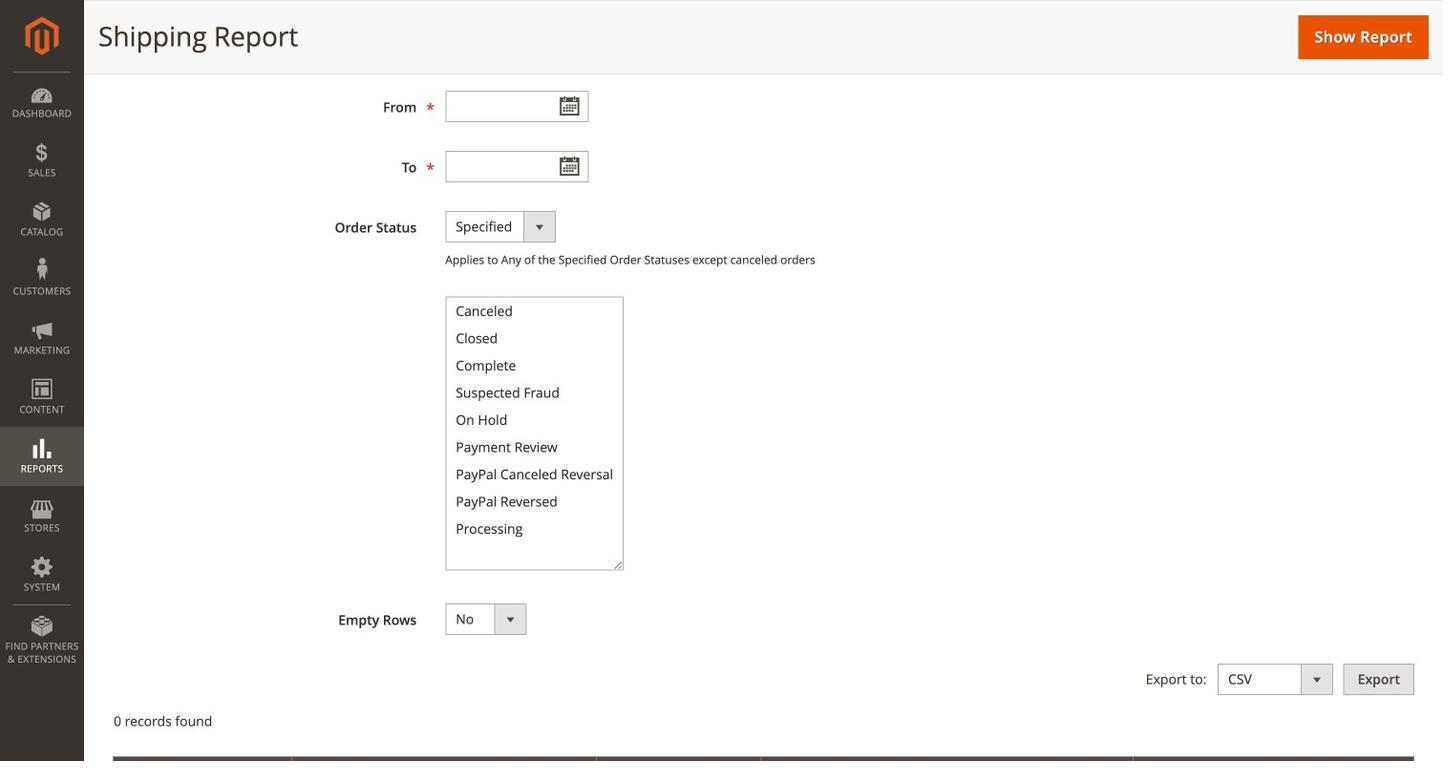 Task type: vqa. For each thing, say whether or not it's contained in the screenshot.
text box
yes



Task type: locate. For each thing, give the bounding box(es) containing it.
None text field
[[445, 151, 589, 182]]

magento admin panel image
[[25, 16, 59, 55]]

None text field
[[445, 91, 589, 122]]

menu bar
[[0, 72, 84, 675]]



